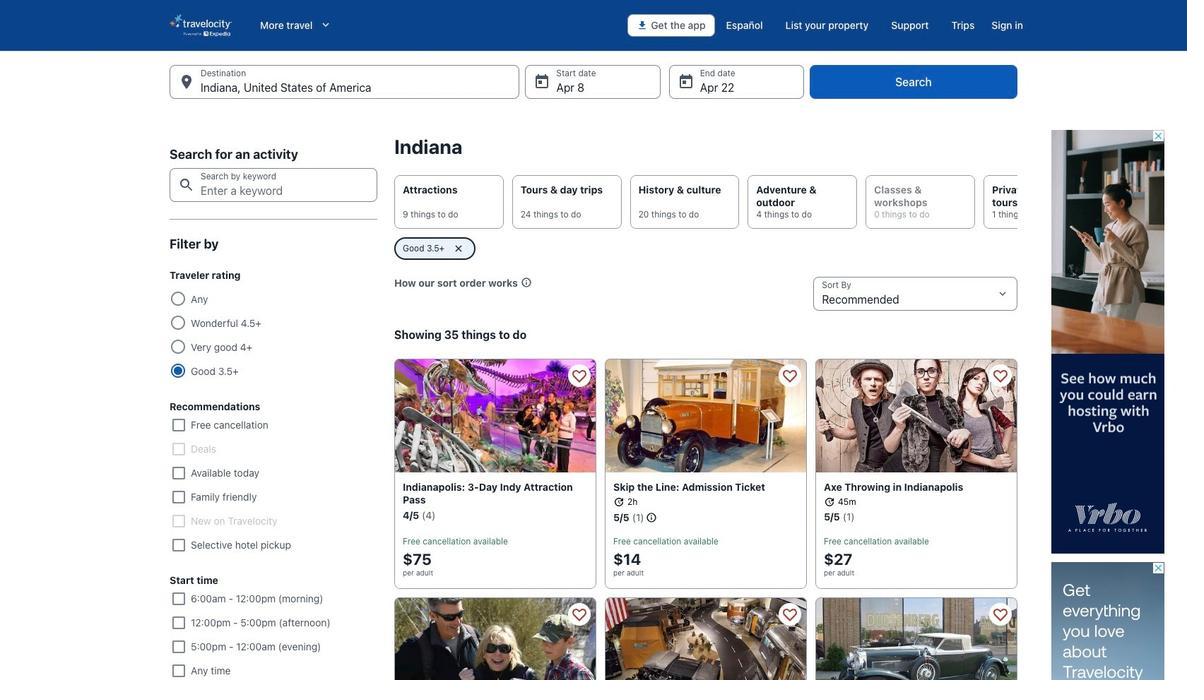 Task type: vqa. For each thing, say whether or not it's contained in the screenshot.
the leftmost 5.0 OUT OF 5 WITH 1 REVIEW element
yes



Task type: describe. For each thing, give the bounding box(es) containing it.
0 horizontal spatial xsmall image
[[521, 277, 532, 288]]

skip the line: admission ticket image
[[605, 359, 807, 473]]

more information about reviews image
[[644, 512, 657, 525]]

xsmall image
[[824, 497, 835, 508]]

skip the line to rv/mh hall of fame and museum image
[[605, 598, 807, 680]]

indianapolis: 3-day indy attraction pass image
[[394, 359, 596, 473]]

1 vertical spatial xsmall image
[[613, 497, 625, 508]]

5.0 out of 5 with 1 review element for the bottom xsmall image
[[613, 512, 629, 524]]

amazing indianapolis scavenger hunt adventure image
[[394, 598, 596, 680]]

next image
[[1009, 194, 1026, 211]]



Task type: locate. For each thing, give the bounding box(es) containing it.
axe throwing in indianapolis image
[[815, 359, 1018, 473]]

4.0 out of 5 with 4 reviews element
[[403, 509, 419, 522]]

5.0 out of 5 with 1 review element left more information about reviews icon
[[613, 512, 629, 524]]

auburn cord duesenberg automobile museum admission ticket image
[[815, 598, 1018, 680]]

download the app button image
[[637, 20, 648, 31]]

5.0 out of 5 with 1 review element down xsmall icon
[[824, 511, 840, 524]]

Enter a keyword text field
[[170, 168, 377, 202]]

previous image
[[386, 194, 403, 211]]

5.0 out of 5 with 1 review element for xsmall icon
[[824, 511, 840, 524]]

xsmall image
[[521, 277, 532, 288], [613, 497, 625, 508]]

1 horizontal spatial xsmall image
[[613, 497, 625, 508]]

1 horizontal spatial 5.0 out of 5 with 1 review element
[[824, 511, 840, 524]]

0 horizontal spatial 5.0 out of 5 with 1 review element
[[613, 512, 629, 524]]

travelocity logo image
[[170, 14, 232, 37]]

0 vertical spatial xsmall image
[[521, 277, 532, 288]]

5.0 out of 5 with 1 review element
[[824, 511, 840, 524], [613, 512, 629, 524]]



